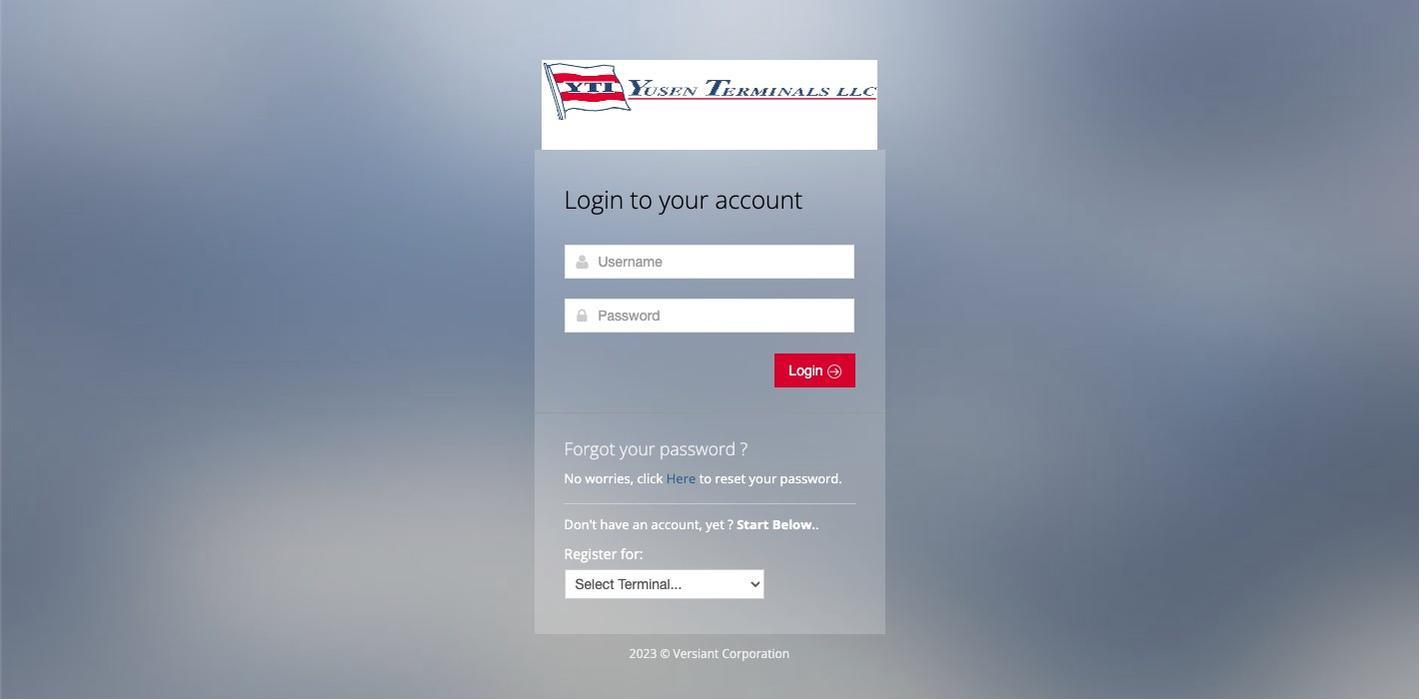 Task type: describe. For each thing, give the bounding box(es) containing it.
1 horizontal spatial your
[[659, 183, 709, 216]]

start
[[737, 516, 769, 534]]

©
[[660, 646, 670, 663]]

1 vertical spatial your
[[620, 437, 656, 461]]

to inside forgot your password ? no worries, click here to reset your password.
[[700, 470, 712, 488]]

swapright image
[[827, 365, 841, 379]]

below.
[[773, 516, 816, 534]]

no
[[564, 470, 582, 488]]

? inside forgot your password ? no worries, click here to reset your password.
[[741, 437, 748, 461]]

forgot your password ? no worries, click here to reset your password.
[[564, 437, 843, 488]]

account,
[[652, 516, 703, 534]]

user image
[[574, 254, 590, 270]]

don't
[[564, 516, 597, 534]]

login for login
[[789, 363, 827, 379]]

reset
[[715, 470, 746, 488]]

login to your account
[[564, 183, 803, 216]]

don't have an account, yet ? start below. .
[[564, 516, 823, 534]]

for:
[[621, 545, 644, 564]]

register
[[564, 545, 617, 564]]

password
[[660, 437, 736, 461]]

yet
[[706, 516, 725, 534]]

login button
[[775, 354, 855, 388]]



Task type: vqa. For each thing, say whether or not it's contained in the screenshot.
HAVE
yes



Task type: locate. For each thing, give the bounding box(es) containing it.
to up "username" 'text field'
[[631, 183, 653, 216]]

forgot
[[564, 437, 616, 461]]

1 horizontal spatial ?
[[741, 437, 748, 461]]

lock image
[[574, 308, 590, 324]]

here link
[[667, 470, 696, 488]]

? right yet
[[728, 516, 734, 534]]

0 vertical spatial to
[[631, 183, 653, 216]]

0 vertical spatial login
[[564, 183, 624, 216]]

login inside button
[[789, 363, 827, 379]]

account
[[715, 183, 803, 216]]

0 vertical spatial ?
[[741, 437, 748, 461]]

2023 © versiant corporation
[[630, 646, 790, 663]]

0 horizontal spatial to
[[631, 183, 653, 216]]

corporation
[[722, 646, 790, 663]]

password.
[[781, 470, 843, 488]]

Password password field
[[564, 299, 854, 333]]

1 horizontal spatial to
[[700, 470, 712, 488]]

click
[[638, 470, 663, 488]]

Username text field
[[564, 245, 854, 279]]

0 horizontal spatial ?
[[728, 516, 734, 534]]

have
[[601, 516, 630, 534]]

.
[[816, 516, 819, 534]]

1 vertical spatial ?
[[728, 516, 734, 534]]

to right here
[[700, 470, 712, 488]]

worries,
[[585, 470, 634, 488]]

2 horizontal spatial your
[[750, 470, 777, 488]]

login for login to your account
[[564, 183, 624, 216]]

here
[[667, 470, 696, 488]]

0 horizontal spatial login
[[564, 183, 624, 216]]

to
[[631, 183, 653, 216], [700, 470, 712, 488]]

an
[[633, 516, 648, 534]]

your up "username" 'text field'
[[659, 183, 709, 216]]

versiant
[[673, 646, 719, 663]]

? up reset
[[741, 437, 748, 461]]

register for:
[[564, 545, 644, 564]]

0 vertical spatial your
[[659, 183, 709, 216]]

0 horizontal spatial your
[[620, 437, 656, 461]]

your up click
[[620, 437, 656, 461]]

?
[[741, 437, 748, 461], [728, 516, 734, 534]]

login
[[564, 183, 624, 216], [789, 363, 827, 379]]

1 horizontal spatial login
[[789, 363, 827, 379]]

your right reset
[[750, 470, 777, 488]]

your
[[659, 183, 709, 216], [620, 437, 656, 461], [750, 470, 777, 488]]

1 vertical spatial login
[[789, 363, 827, 379]]

2 vertical spatial your
[[750, 470, 777, 488]]

1 vertical spatial to
[[700, 470, 712, 488]]

2023
[[630, 646, 657, 663]]



